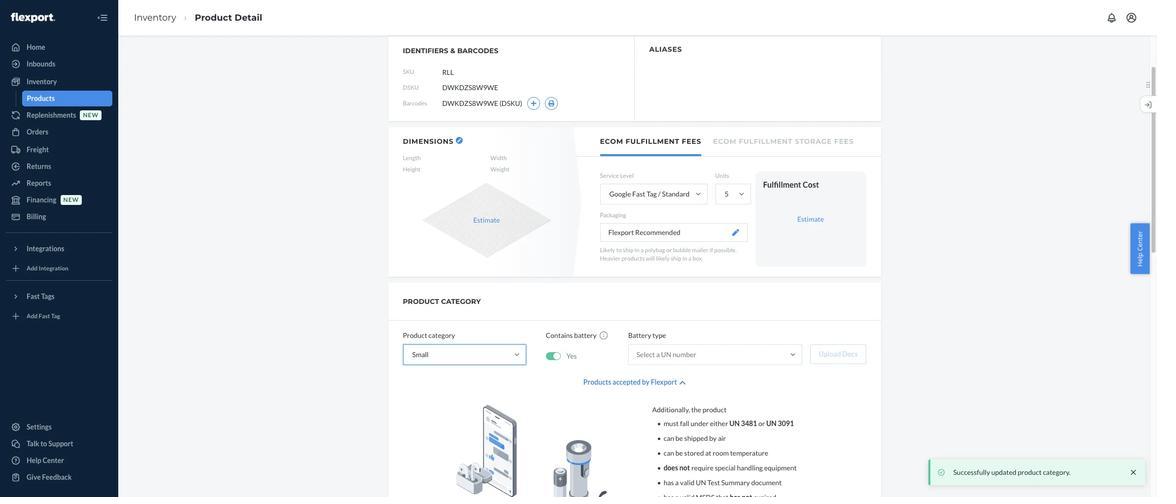 Task type: vqa. For each thing, say whether or not it's contained in the screenshot.
TAB
no



Task type: locate. For each thing, give the bounding box(es) containing it.
1 vertical spatial fast
[[27, 292, 40, 301]]

add down fast tags
[[27, 313, 38, 320]]

new down reports link
[[63, 196, 79, 204]]

un left 3481
[[730, 420, 740, 428]]

at
[[706, 449, 712, 458]]

0 vertical spatial center
[[1136, 231, 1145, 251]]

give feedback
[[27, 473, 72, 482]]

integrations
[[27, 245, 64, 253]]

identifiers & barcodes
[[403, 46, 499, 55]]

0 horizontal spatial products
[[27, 94, 55, 103]]

1 vertical spatial in
[[683, 255, 688, 263]]

0 vertical spatial inventory link
[[134, 12, 176, 23]]

ship up products
[[623, 247, 634, 254]]

help center inside help center link
[[27, 457, 64, 465]]

summary
[[722, 479, 750, 487]]

chevron up image
[[680, 380, 686, 387]]

fulfillment up level
[[626, 137, 680, 146]]

likely
[[600, 247, 615, 254]]

ecom fulfillment fees
[[600, 137, 702, 146]]

0 horizontal spatial center
[[43, 457, 64, 465]]

fulfillment left cost
[[764, 180, 802, 189]]

0 vertical spatial add
[[27, 265, 38, 272]]

0 vertical spatial flexport
[[609, 228, 634, 237]]

fulfillment for fees
[[626, 137, 680, 146]]

be left the stored
[[676, 449, 683, 458]]

0 vertical spatial ship
[[623, 247, 634, 254]]

1 horizontal spatial help
[[1136, 253, 1145, 267]]

0 horizontal spatial tag
[[51, 313, 60, 320]]

2 add from the top
[[27, 313, 38, 320]]

0 vertical spatial inventory
[[134, 12, 176, 23]]

or for polybag
[[667, 247, 672, 254]]

has
[[664, 479, 674, 487]]

1 horizontal spatial ecom
[[714, 137, 737, 146]]

product category
[[403, 332, 455, 340]]

0 horizontal spatial by
[[642, 378, 650, 387]]

0 vertical spatial product
[[195, 12, 232, 23]]

ecom for ecom fulfillment fees
[[600, 137, 624, 146]]

dwkdzs8w9we for dwkdzs8w9we (dsku)
[[443, 99, 499, 107]]

product
[[195, 12, 232, 23], [403, 332, 427, 340]]

1 vertical spatial add
[[27, 313, 38, 320]]

battery
[[575, 332, 597, 340]]

flexport left chevron up image
[[651, 378, 677, 387]]

billing
[[27, 213, 46, 221]]

or right 3481
[[759, 420, 765, 428]]

products up replenishments
[[27, 94, 55, 103]]

type
[[653, 332, 666, 340]]

valid
[[681, 479, 695, 487]]

1 vertical spatial to
[[41, 440, 47, 448]]

1 horizontal spatial inventory
[[134, 12, 176, 23]]

can for can be shipped by air
[[664, 435, 675, 443]]

0 horizontal spatial new
[[63, 196, 79, 204]]

upload docs button
[[811, 345, 867, 365]]

0 vertical spatial to
[[617, 247, 622, 254]]

0 vertical spatial fast
[[633, 190, 646, 198]]

settings link
[[6, 420, 112, 435]]

product right updated
[[1018, 468, 1042, 477]]

talk
[[27, 440, 39, 448]]

can be shipped by air
[[664, 435, 726, 443]]

1 vertical spatial product
[[403, 332, 427, 340]]

to right talk at the bottom of page
[[41, 440, 47, 448]]

products
[[27, 94, 55, 103], [584, 378, 612, 387]]

0 horizontal spatial ecom
[[600, 137, 624, 146]]

center
[[1136, 231, 1145, 251], [43, 457, 64, 465]]

1 horizontal spatial to
[[617, 247, 622, 254]]

1 dwkdzs8w9we from the top
[[443, 83, 499, 92]]

by left air
[[710, 435, 717, 443]]

new down products link
[[83, 112, 99, 119]]

1 horizontal spatial products
[[584, 378, 612, 387]]

by right accepted
[[642, 378, 650, 387]]

0 horizontal spatial fees
[[682, 137, 702, 146]]

0 vertical spatial products
[[27, 94, 55, 103]]

1 horizontal spatial estimate
[[798, 215, 825, 223]]

product up either
[[703, 406, 727, 414]]

tab list
[[577, 127, 881, 157]]

does not require special handling equipment
[[664, 464, 797, 473]]

flexport down "packaging" on the right of page
[[609, 228, 634, 237]]

0 horizontal spatial inventory link
[[6, 74, 112, 90]]

0 horizontal spatial estimate
[[474, 216, 500, 224]]

1 vertical spatial tag
[[51, 313, 60, 320]]

1 horizontal spatial product
[[403, 332, 427, 340]]

fast tags button
[[6, 289, 112, 305]]

None text field
[[443, 63, 516, 81]]

1 vertical spatial dwkdzs8w9we
[[443, 99, 499, 107]]

1 horizontal spatial by
[[710, 435, 717, 443]]

1 vertical spatial product
[[1018, 468, 1042, 477]]

ship
[[623, 247, 634, 254], [671, 255, 682, 263]]

a up products
[[641, 247, 644, 254]]

ship down the bubble
[[671, 255, 682, 263]]

1 horizontal spatial inventory link
[[134, 12, 176, 23]]

0 vertical spatial help center
[[1136, 231, 1145, 267]]

0 horizontal spatial product
[[703, 406, 727, 414]]

0 vertical spatial tag
[[647, 190, 657, 198]]

pencil alt image
[[458, 139, 462, 143]]

1 horizontal spatial center
[[1136, 231, 1145, 251]]

1 vertical spatial can
[[664, 449, 675, 458]]

can down must
[[664, 435, 675, 443]]

1 be from the top
[[676, 435, 683, 443]]

0 vertical spatial dwkdzs8w9we
[[443, 83, 499, 92]]

flexport
[[609, 228, 634, 237], [651, 378, 677, 387]]

cost
[[803, 180, 820, 189]]

dwkdzs8w9we
[[443, 83, 499, 92], [443, 99, 499, 107]]

temperature
[[731, 449, 769, 458]]

0 horizontal spatial inventory
[[27, 77, 57, 86]]

fulfillment inside "tab"
[[739, 137, 793, 146]]

help center inside help center button
[[1136, 231, 1145, 267]]

or
[[667, 247, 672, 254], [759, 420, 765, 428]]

open account menu image
[[1126, 12, 1138, 24]]

1 can from the top
[[664, 435, 675, 443]]

2 fees from the left
[[835, 137, 854, 146]]

fast left "tags"
[[27, 292, 40, 301]]

battery type
[[629, 332, 666, 340]]

help center link
[[6, 453, 112, 469]]

or up likely
[[667, 247, 672, 254]]

2 dwkdzs8w9we from the top
[[443, 99, 499, 107]]

1 vertical spatial products
[[584, 378, 612, 387]]

1 vertical spatial be
[[676, 449, 683, 458]]

help center
[[1136, 231, 1145, 267], [27, 457, 64, 465]]

0 vertical spatial help
[[1136, 253, 1145, 267]]

integrations button
[[6, 241, 112, 257]]

feedback
[[42, 473, 72, 482]]

1 horizontal spatial fees
[[835, 137, 854, 146]]

does
[[664, 464, 679, 473]]

0 vertical spatial in
[[635, 247, 640, 254]]

fulfillment inside 'tab'
[[626, 137, 680, 146]]

0 horizontal spatial flexport
[[609, 228, 634, 237]]

if
[[710, 247, 714, 254]]

new for replenishments
[[83, 112, 99, 119]]

fast down "tags"
[[39, 313, 50, 320]]

/
[[659, 190, 661, 198]]

in down the bubble
[[683, 255, 688, 263]]

0 horizontal spatial to
[[41, 440, 47, 448]]

0 horizontal spatial help center
[[27, 457, 64, 465]]

products left accepted
[[584, 378, 612, 387]]

tag
[[647, 190, 657, 198], [51, 313, 60, 320]]

reports link
[[6, 176, 112, 191]]

0 horizontal spatial product
[[195, 12, 232, 23]]

1 vertical spatial or
[[759, 420, 765, 428]]

equipment
[[765, 464, 797, 473]]

small
[[412, 351, 429, 359]]

or for 3481
[[759, 420, 765, 428]]

number
[[673, 351, 697, 359]]

inventory link
[[134, 12, 176, 23], [6, 74, 112, 90]]

products for products accepted by flexport
[[584, 378, 612, 387]]

can
[[664, 435, 675, 443], [664, 449, 675, 458]]

add
[[27, 265, 38, 272], [27, 313, 38, 320]]

fast tags
[[27, 292, 55, 301]]

polybag
[[645, 247, 666, 254]]

ecom up the service
[[600, 137, 624, 146]]

1 vertical spatial ship
[[671, 255, 682, 263]]

fast right google
[[633, 190, 646, 198]]

pen image
[[733, 229, 739, 236]]

1 horizontal spatial ship
[[671, 255, 682, 263]]

yes
[[567, 352, 577, 360]]

dimensions
[[403, 137, 454, 146]]

orders link
[[6, 124, 112, 140]]

ecom fulfillment fees tab
[[600, 127, 702, 156]]

reports
[[27, 179, 51, 187]]

category
[[429, 332, 455, 340]]

1 vertical spatial new
[[63, 196, 79, 204]]

1 vertical spatial help center
[[27, 457, 64, 465]]

tags
[[41, 292, 55, 301]]

2 ecom from the left
[[714, 137, 737, 146]]

1 horizontal spatial new
[[83, 112, 99, 119]]

stored
[[685, 449, 704, 458]]

can be stored at room temperature
[[664, 449, 769, 458]]

ecom inside 'tab'
[[600, 137, 624, 146]]

be down fall at right bottom
[[676, 435, 683, 443]]

to right 'likely'
[[617, 247, 622, 254]]

0 horizontal spatial or
[[667, 247, 672, 254]]

1 vertical spatial by
[[710, 435, 717, 443]]

test
[[708, 479, 720, 487]]

in up products
[[635, 247, 640, 254]]

fulfillment left storage
[[739, 137, 793, 146]]

add left integration
[[27, 265, 38, 272]]

2 vertical spatial fast
[[39, 313, 50, 320]]

fulfillment for storage
[[739, 137, 793, 146]]

estimate
[[798, 215, 825, 223], [474, 216, 500, 224]]

detail
[[235, 12, 262, 23]]

2 be from the top
[[676, 449, 683, 458]]

or inside likely to ship in a polybag or bubble mailer if possible. heavier products will likely ship in a box.
[[667, 247, 672, 254]]

product left detail
[[195, 12, 232, 23]]

ecom fulfillment storage fees tab
[[714, 127, 854, 154]]

0 horizontal spatial ship
[[623, 247, 634, 254]]

product inside breadcrumbs navigation
[[195, 12, 232, 23]]

mailer
[[692, 247, 709, 254]]

in
[[635, 247, 640, 254], [683, 255, 688, 263]]

tag down fast tags dropdown button at the bottom left
[[51, 313, 60, 320]]

tag left /
[[647, 190, 657, 198]]

can up does
[[664, 449, 675, 458]]

0 vertical spatial or
[[667, 247, 672, 254]]

1 horizontal spatial tag
[[647, 190, 657, 198]]

product up "small"
[[403, 332, 427, 340]]

ecom up units
[[714, 137, 737, 146]]

additionally,
[[653, 406, 690, 414]]

1 fees from the left
[[682, 137, 702, 146]]

0 vertical spatial be
[[676, 435, 683, 443]]

google
[[610, 190, 631, 198]]

can for can be stored at room temperature
[[664, 449, 675, 458]]

ecom inside "tab"
[[714, 137, 737, 146]]

add integration link
[[6, 261, 112, 277]]

un left number
[[662, 351, 672, 359]]

breadcrumbs navigation
[[126, 3, 270, 32]]

dwkdzs8w9we up pencil alt icon
[[443, 99, 499, 107]]

product for updated
[[1018, 468, 1042, 477]]

0 vertical spatial product
[[703, 406, 727, 414]]

1 horizontal spatial in
[[683, 255, 688, 263]]

1 vertical spatial help
[[27, 457, 41, 465]]

0 vertical spatial new
[[83, 112, 99, 119]]

fulfillment
[[626, 137, 680, 146], [739, 137, 793, 146], [764, 180, 802, 189]]

upload
[[819, 350, 842, 359]]

to inside talk to support "button"
[[41, 440, 47, 448]]

1 ecom from the left
[[600, 137, 624, 146]]

products inside products link
[[27, 94, 55, 103]]

1 vertical spatial inventory
[[27, 77, 57, 86]]

1 horizontal spatial product
[[1018, 468, 1042, 477]]

products link
[[22, 91, 112, 107]]

help
[[1136, 253, 1145, 267], [27, 457, 41, 465]]

product detail link
[[195, 12, 262, 23]]

product for product category
[[403, 332, 427, 340]]

&
[[451, 46, 456, 55]]

dwkdzs8w9we up the dwkdzs8w9we (dsku)
[[443, 83, 499, 92]]

air
[[718, 435, 726, 443]]

1 horizontal spatial help center
[[1136, 231, 1145, 267]]

possible.
[[715, 247, 737, 254]]

0 vertical spatial can
[[664, 435, 675, 443]]

1 horizontal spatial flexport
[[651, 378, 677, 387]]

2 can from the top
[[664, 449, 675, 458]]

un left test
[[696, 479, 707, 487]]

be
[[676, 435, 683, 443], [676, 449, 683, 458]]

1 add from the top
[[27, 265, 38, 272]]

help center button
[[1131, 223, 1150, 274]]

1 horizontal spatial or
[[759, 420, 765, 428]]

ecom
[[600, 137, 624, 146], [714, 137, 737, 146]]

to inside likely to ship in a polybag or bubble mailer if possible. heavier products will likely ship in a box.
[[617, 247, 622, 254]]

sku
[[403, 68, 415, 76]]

either
[[710, 420, 729, 428]]

fast for add
[[39, 313, 50, 320]]



Task type: describe. For each thing, give the bounding box(es) containing it.
print image
[[548, 101, 555, 107]]

to for talk
[[41, 440, 47, 448]]

plus image
[[531, 101, 537, 107]]

shipped
[[685, 435, 708, 443]]

fees inside "tab"
[[835, 137, 854, 146]]

flexport logo image
[[11, 13, 55, 23]]

freight link
[[6, 142, 112, 158]]

estimate button
[[474, 216, 500, 225]]

a right has
[[676, 479, 679, 487]]

likely
[[656, 255, 670, 263]]

fall
[[680, 420, 690, 428]]

document
[[752, 479, 782, 487]]

un left "3091" at the bottom right
[[767, 420, 777, 428]]

0 horizontal spatial help
[[27, 457, 41, 465]]

add fast tag link
[[6, 309, 112, 324]]

flexport recommended button
[[600, 224, 748, 242]]

add fast tag
[[27, 313, 60, 320]]

barcodes
[[458, 46, 499, 55]]

0 vertical spatial by
[[642, 378, 650, 387]]

tag for add
[[51, 313, 60, 320]]

close navigation image
[[97, 12, 108, 24]]

flexport inside flexport recommended button
[[609, 228, 634, 237]]

identifiers
[[403, 46, 449, 55]]

add for add fast tag
[[27, 313, 38, 320]]

integration
[[39, 265, 69, 272]]

be for shipped
[[676, 435, 683, 443]]

under
[[691, 420, 709, 428]]

require
[[692, 464, 714, 473]]

give feedback button
[[6, 470, 112, 486]]

aliases
[[650, 45, 683, 54]]

ecom fulfillment storage fees
[[714, 137, 854, 146]]

support
[[48, 440, 73, 448]]

battery
[[629, 332, 652, 340]]

service
[[600, 172, 619, 179]]

a left the box.
[[689, 255, 692, 263]]

handling
[[737, 464, 763, 473]]

product for the
[[703, 406, 727, 414]]

fast inside dropdown button
[[27, 292, 40, 301]]

1 vertical spatial inventory link
[[6, 74, 112, 90]]

to for likely
[[617, 247, 622, 254]]

1 vertical spatial flexport
[[651, 378, 677, 387]]

level
[[621, 172, 634, 179]]

home link
[[6, 39, 112, 55]]

add integration
[[27, 265, 69, 272]]

category
[[441, 297, 481, 306]]

accepted
[[613, 378, 641, 387]]

has a valid un test summary document
[[664, 479, 782, 487]]

service level
[[600, 172, 634, 179]]

3481
[[742, 420, 758, 428]]

dsku
[[403, 84, 419, 91]]

barcodes
[[403, 100, 427, 107]]

select a un number
[[637, 351, 697, 359]]

(dsku)
[[500, 99, 523, 107]]

tag for google
[[647, 190, 657, 198]]

recommended
[[636, 228, 681, 237]]

not
[[680, 464, 690, 473]]

0 horizontal spatial in
[[635, 247, 640, 254]]

heavier
[[600, 255, 621, 263]]

returns link
[[6, 159, 112, 175]]

height
[[403, 166, 421, 173]]

be for stored
[[676, 449, 683, 458]]

updated
[[992, 468, 1017, 477]]

product category
[[403, 297, 481, 306]]

room
[[713, 449, 729, 458]]

products
[[622, 255, 645, 263]]

additionally, the product
[[653, 406, 727, 414]]

add for add integration
[[27, 265, 38, 272]]

talk to support
[[27, 440, 73, 448]]

fees inside 'tab'
[[682, 137, 702, 146]]

successfully
[[954, 468, 991, 477]]

standard
[[662, 190, 690, 198]]

close toast image
[[1129, 468, 1139, 478]]

inventory inside breadcrumbs navigation
[[134, 12, 176, 23]]

talk to support button
[[6, 436, 112, 452]]

a right select at the bottom of the page
[[657, 351, 660, 359]]

product detail
[[195, 12, 262, 23]]

1 vertical spatial center
[[43, 457, 64, 465]]

inbounds link
[[6, 56, 112, 72]]

bubble
[[674, 247, 691, 254]]

center inside button
[[1136, 231, 1145, 251]]

settings
[[27, 423, 52, 431]]

storage
[[795, 137, 832, 146]]

products for products
[[27, 94, 55, 103]]

billing link
[[6, 209, 112, 225]]

width
[[491, 154, 507, 162]]

estimate for estimate "link"
[[798, 215, 825, 223]]

product
[[403, 297, 439, 306]]

tab list containing ecom fulfillment fees
[[577, 127, 881, 157]]

open notifications image
[[1107, 12, 1118, 24]]

inbounds
[[27, 60, 55, 68]]

help inside button
[[1136, 253, 1145, 267]]

new for financing
[[63, 196, 79, 204]]

must fall under either un 3481 or un 3091
[[664, 420, 794, 428]]

the
[[692, 406, 702, 414]]

estimate for estimate button
[[474, 216, 500, 224]]

weight
[[491, 166, 510, 173]]

must
[[664, 420, 679, 428]]

product for product detail
[[195, 12, 232, 23]]

docs
[[843, 350, 858, 359]]

fast for google
[[633, 190, 646, 198]]

estimate link
[[798, 215, 825, 223]]

contains
[[546, 332, 573, 340]]

dwkdzs8w9we for dwkdzs8w9we
[[443, 83, 499, 92]]

ecom for ecom fulfillment storage fees
[[714, 137, 737, 146]]

flexport recommended
[[609, 228, 681, 237]]



